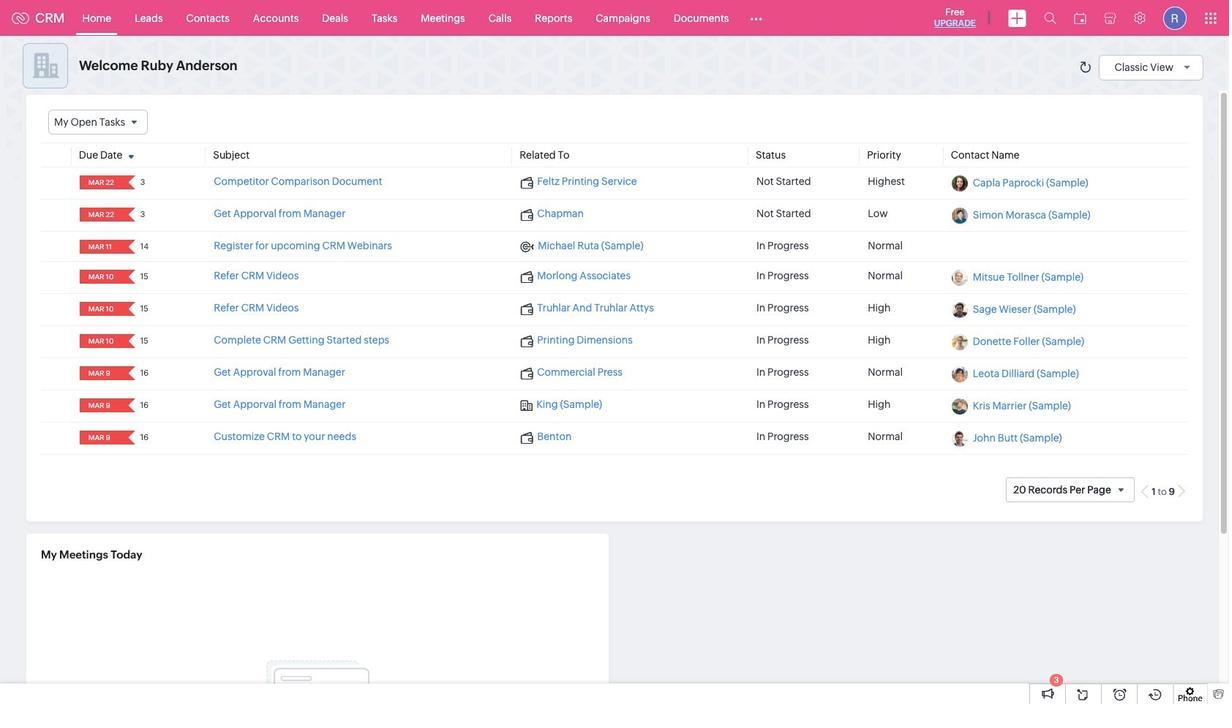 Task type: locate. For each thing, give the bounding box(es) containing it.
profile element
[[1154, 0, 1195, 35]]

None field
[[48, 110, 148, 135], [84, 176, 118, 190], [84, 208, 118, 222], [84, 240, 118, 254], [84, 270, 118, 284], [84, 302, 118, 316], [84, 334, 118, 348], [84, 367, 118, 381], [84, 399, 118, 413], [84, 431, 118, 445], [48, 110, 148, 135], [84, 176, 118, 190], [84, 208, 118, 222], [84, 240, 118, 254], [84, 270, 118, 284], [84, 302, 118, 316], [84, 334, 118, 348], [84, 367, 118, 381], [84, 399, 118, 413], [84, 431, 118, 445]]

profile image
[[1163, 6, 1187, 30]]

calendar image
[[1074, 12, 1086, 24]]

search element
[[1035, 0, 1065, 36]]

logo image
[[12, 12, 29, 24]]



Task type: describe. For each thing, give the bounding box(es) containing it.
create menu image
[[1008, 9, 1026, 27]]

Other Modules field
[[741, 6, 772, 30]]

search image
[[1044, 12, 1056, 24]]

create menu element
[[999, 0, 1035, 35]]



